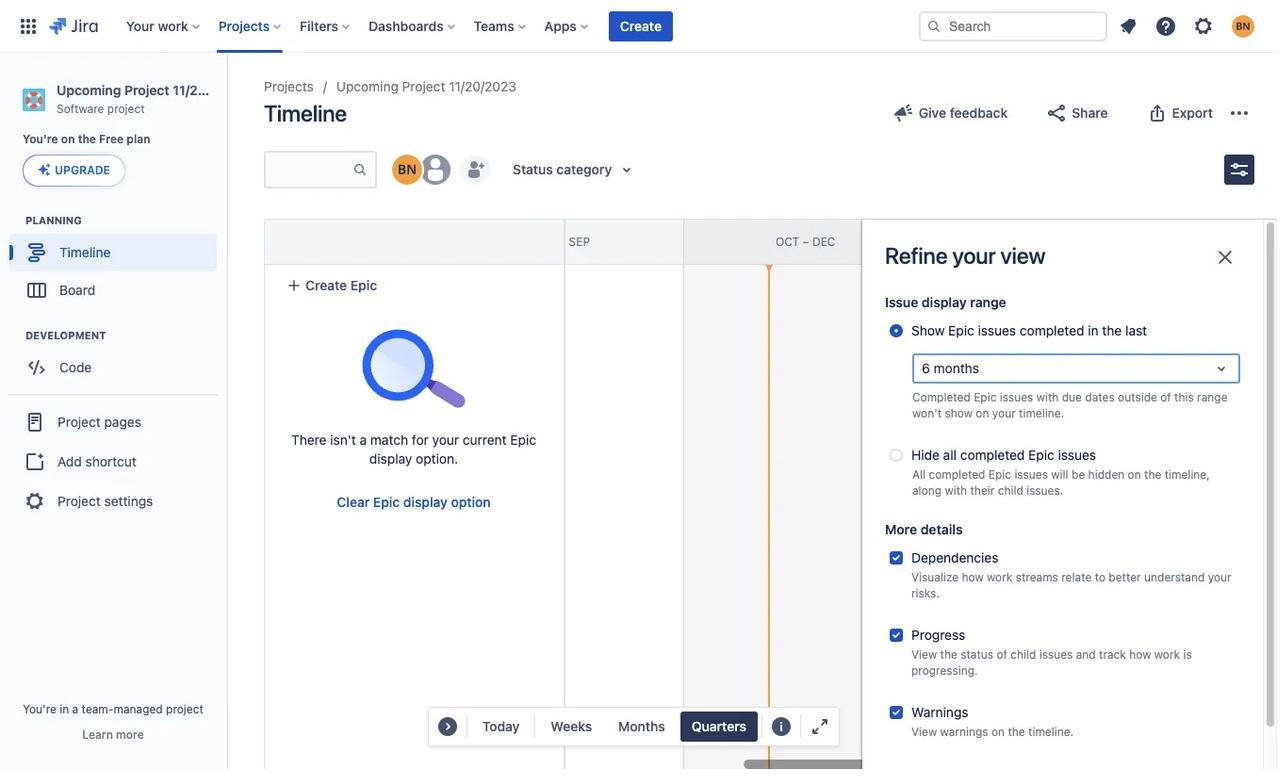 Task type: describe. For each thing, give the bounding box(es) containing it.
dependencies visualize how work streams relate to better understand your risks.
[[912, 549, 1232, 600]]

a for isn't
[[360, 432, 367, 448]]

range inside completed epic issues with due dates outside of this range won't show on your timeline.
[[1198, 390, 1228, 405]]

upgrade button
[[24, 156, 124, 186]]

export icon image
[[1146, 102, 1169, 124]]

display inside there isn't a match for your current epic display option.
[[370, 451, 412, 467]]

6
[[922, 360, 931, 376]]

on inside warnings view warnings on the timeline.
[[992, 725, 1005, 739]]

project inside project settings link
[[58, 493, 101, 509]]

1 vertical spatial completed
[[961, 447, 1025, 463]]

give feedback
[[919, 105, 1008, 121]]

11/20/2023 for upcoming project 11/20/2023 software project
[[173, 82, 244, 98]]

show
[[912, 323, 945, 339]]

streams
[[1016, 570, 1059, 584]]

more details
[[886, 521, 963, 537]]

clear epic display option button
[[326, 488, 502, 518]]

search image
[[927, 18, 942, 33]]

add shortcut button
[[8, 444, 219, 481]]

you're for you're on the free plan
[[23, 132, 58, 146]]

add
[[58, 454, 82, 470]]

plan
[[127, 132, 150, 146]]

work inside progress view the status of child issues and track how work is progressing.
[[1155, 648, 1181, 662]]

completed epic issues with due dates outside of this range won't show on your timeline.
[[913, 390, 1228, 421]]

sep
[[569, 235, 590, 249]]

apps button
[[539, 11, 596, 41]]

timeline link
[[9, 234, 217, 272]]

warnings
[[941, 725, 989, 739]]

issues.
[[1027, 484, 1064, 498]]

epic inside all completed epic issues will be hidden on the timeline, along with their child issues.
[[989, 468, 1012, 482]]

upcoming for upcoming project 11/20/2023
[[336, 78, 399, 94]]

ben nelson image
[[392, 155, 422, 185]]

– for sep
[[559, 235, 566, 249]]

risks.
[[912, 586, 940, 600]]

your inside completed epic issues with due dates outside of this range won't show on your timeline.
[[993, 407, 1016, 421]]

view settings image
[[1229, 158, 1251, 181]]

more
[[116, 728, 144, 742]]

give
[[919, 105, 947, 121]]

dashboards
[[369, 17, 444, 33]]

the left last
[[1103, 323, 1123, 339]]

managed
[[114, 703, 163, 717]]

apr –
[[1249, 235, 1278, 249]]

banner containing your work
[[0, 0, 1278, 53]]

issue
[[886, 294, 919, 310]]

create epic
[[306, 277, 377, 293]]

category
[[557, 161, 612, 177]]

development
[[25, 329, 106, 342]]

understand
[[1145, 570, 1206, 584]]

weeks
[[551, 719, 592, 735]]

better
[[1109, 570, 1142, 584]]

clear
[[337, 494, 370, 510]]

projects for projects dropdown button
[[219, 17, 270, 33]]

hide
[[912, 447, 940, 463]]

timeline. inside warnings view warnings on the timeline.
[[1029, 725, 1074, 739]]

view
[[1001, 242, 1046, 269]]

project settings link
[[8, 481, 219, 523]]

your work button
[[120, 11, 207, 41]]

quarters button
[[681, 712, 758, 742]]

along
[[913, 484, 942, 498]]

the inside all completed epic issues will be hidden on the timeline, along with their child issues.
[[1145, 468, 1162, 482]]

0 vertical spatial display
[[922, 294, 967, 310]]

learn more button
[[82, 728, 144, 743]]

more
[[886, 521, 918, 537]]

project inside upcoming project 11/20/2023 link
[[402, 78, 446, 94]]

your left jan
[[953, 242, 996, 269]]

on inside completed epic issues with due dates outside of this range won't show on your timeline.
[[976, 407, 990, 421]]

with inside all completed epic issues will be hidden on the timeline, along with their child issues.
[[945, 484, 968, 498]]

epic inside there isn't a match for your current epic display option.
[[511, 432, 537, 448]]

isn't
[[330, 432, 356, 448]]

upcoming project 11/20/2023
[[336, 78, 517, 94]]

planning group
[[9, 213, 225, 315]]

for
[[412, 432, 429, 448]]

software
[[57, 102, 104, 116]]

your inside there isn't a match for your current epic display option.
[[432, 432, 459, 448]]

on up the upgrade "button"
[[61, 132, 75, 146]]

development image
[[3, 325, 25, 347]]

your inside dependencies visualize how work streams relate to better understand your risks.
[[1209, 570, 1232, 584]]

upcoming project 11/20/2023 software project
[[57, 82, 244, 116]]

of inside progress view the status of child issues and track how work is progressing.
[[997, 648, 1008, 662]]

be
[[1072, 468, 1086, 482]]

team-
[[82, 703, 114, 717]]

0 vertical spatial timeline
[[264, 100, 347, 126]]

pages
[[104, 414, 141, 430]]

to
[[1095, 570, 1106, 584]]

timeline inside planning "group"
[[59, 244, 111, 260]]

completed inside all completed epic issues will be hidden on the timeline, along with their child issues.
[[929, 468, 986, 482]]

won't
[[913, 407, 942, 421]]

1 horizontal spatial in
[[1089, 323, 1099, 339]]

1 horizontal spatial project
[[166, 703, 204, 717]]

quarters
[[692, 719, 747, 735]]

upgrade
[[55, 163, 110, 178]]

grid containing create epic
[[201, 219, 1278, 770]]

there isn't a match for your current epic display option.
[[291, 432, 537, 467]]

close image
[[1215, 246, 1237, 269]]

11/20/2023 for upcoming project 11/20/2023
[[449, 78, 517, 94]]

issues inside completed epic issues with due dates outside of this range won't show on your timeline.
[[1000, 390, 1034, 405]]

of inside completed epic issues with due dates outside of this range won't show on your timeline.
[[1161, 390, 1172, 405]]

your
[[126, 17, 154, 33]]

upcoming project 11/20/2023 link
[[336, 75, 517, 98]]

epic inside completed epic issues with due dates outside of this range won't show on your timeline.
[[974, 390, 997, 405]]

primary element
[[11, 0, 919, 52]]

issues inside progress view the status of child issues and track how work is progressing.
[[1040, 648, 1074, 662]]

show
[[945, 407, 973, 421]]

you're on the free plan
[[23, 132, 150, 146]]

free
[[99, 132, 124, 146]]

code link
[[9, 349, 217, 387]]

view for progress
[[912, 648, 938, 662]]

progress view the status of child issues and track how work is progressing.
[[912, 627, 1193, 678]]

this
[[1175, 390, 1195, 405]]

board link
[[9, 272, 217, 310]]

their
[[971, 484, 995, 498]]



Task type: locate. For each thing, give the bounding box(es) containing it.
projects
[[219, 17, 270, 33], [264, 78, 314, 94]]

0 vertical spatial project
[[107, 102, 145, 116]]

there
[[291, 432, 327, 448]]

range right this
[[1198, 390, 1228, 405]]

work left 'is'
[[1155, 648, 1181, 662]]

enter full screen image
[[809, 716, 832, 738]]

work inside dependencies visualize how work streams relate to better understand your risks.
[[987, 570, 1013, 584]]

timeline
[[264, 100, 347, 126], [59, 244, 111, 260]]

0 horizontal spatial with
[[945, 484, 968, 498]]

you're up the upgrade "button"
[[23, 132, 58, 146]]

range
[[971, 294, 1007, 310], [1198, 390, 1228, 405]]

your profile and settings image
[[1233, 15, 1255, 37]]

view inside warnings view warnings on the timeline.
[[912, 725, 938, 739]]

1 vertical spatial how
[[1130, 648, 1152, 662]]

the left the timeline,
[[1145, 468, 1162, 482]]

2 vertical spatial display
[[403, 494, 448, 510]]

your up option.
[[432, 432, 459, 448]]

oct
[[776, 235, 800, 249]]

1 vertical spatial with
[[945, 484, 968, 498]]

1 vertical spatial in
[[60, 703, 69, 717]]

view down warnings
[[912, 725, 938, 739]]

dashboards button
[[363, 11, 463, 41]]

completed
[[1020, 323, 1085, 339], [961, 447, 1025, 463], [929, 468, 986, 482]]

last
[[1126, 323, 1148, 339]]

completed down all
[[929, 468, 986, 482]]

row group
[[264, 219, 564, 265]]

your up hide all completed epic issues
[[993, 407, 1016, 421]]

project pages link
[[8, 402, 219, 444]]

create inside primary element
[[620, 17, 662, 33]]

–
[[559, 235, 566, 249], [803, 235, 810, 249], [1033, 235, 1039, 249], [1274, 235, 1278, 249]]

of right status
[[997, 648, 1008, 662]]

share
[[1072, 105, 1109, 121]]

outside
[[1119, 390, 1158, 405]]

1 vertical spatial a
[[72, 703, 78, 717]]

timeline. inside completed epic issues with due dates outside of this range won't show on your timeline.
[[1020, 407, 1065, 421]]

on right hidden
[[1128, 468, 1142, 482]]

development group
[[9, 328, 225, 393]]

a for in
[[72, 703, 78, 717]]

projects right sidebar navigation 'image'
[[264, 78, 314, 94]]

group containing project pages
[[8, 395, 219, 528]]

on right show
[[976, 407, 990, 421]]

project down add
[[58, 493, 101, 509]]

view down progress
[[912, 648, 938, 662]]

timeline. down progress view the status of child issues and track how work is progressing.
[[1029, 725, 1074, 739]]

upcoming for upcoming project 11/20/2023 software project
[[57, 82, 121, 98]]

issues up months
[[978, 323, 1017, 339]]

visualize
[[912, 570, 959, 584]]

planning
[[25, 214, 82, 227]]

– for mar
[[1033, 235, 1039, 249]]

how inside progress view the status of child issues and track how work is progressing.
[[1130, 648, 1152, 662]]

completed up their
[[961, 447, 1025, 463]]

project down dashboards popup button
[[402, 78, 446, 94]]

progress
[[912, 627, 966, 643]]

projects inside projects dropdown button
[[219, 17, 270, 33]]

0 vertical spatial projects
[[219, 17, 270, 33]]

0 vertical spatial in
[[1089, 323, 1099, 339]]

11/20/2023 inside upcoming project 11/20/2023 software project
[[173, 82, 244, 98]]

you're left "team-" at the left bottom
[[23, 703, 56, 717]]

oct – dec
[[776, 235, 836, 249]]

status category
[[513, 161, 612, 177]]

1 horizontal spatial timeline
[[264, 100, 347, 126]]

projects button
[[213, 11, 289, 41]]

2 vertical spatial completed
[[929, 468, 986, 482]]

0 vertical spatial how
[[962, 570, 984, 584]]

progressing.
[[912, 664, 979, 678]]

1 vertical spatial timeline.
[[1029, 725, 1074, 739]]

project up plan
[[107, 102, 145, 116]]

project up plan
[[124, 82, 170, 98]]

project pages
[[58, 414, 141, 430]]

projects for the projects link
[[264, 78, 314, 94]]

hidden
[[1089, 468, 1125, 482]]

3 – from the left
[[1033, 235, 1039, 249]]

view for warnings
[[912, 725, 938, 739]]

unassigned image
[[421, 155, 451, 185]]

board
[[59, 282, 95, 298]]

2 horizontal spatial work
[[1155, 648, 1181, 662]]

child right status
[[1011, 648, 1037, 662]]

1 vertical spatial child
[[1011, 648, 1037, 662]]

1 horizontal spatial a
[[360, 432, 367, 448]]

your
[[953, 242, 996, 269], [993, 407, 1016, 421], [432, 432, 459, 448], [1209, 570, 1232, 584]]

2 – from the left
[[803, 235, 810, 249]]

current
[[463, 432, 507, 448]]

timeline.
[[1020, 407, 1065, 421], [1029, 725, 1074, 739]]

the
[[78, 132, 96, 146], [1103, 323, 1123, 339], [1145, 468, 1162, 482], [941, 648, 958, 662], [1009, 725, 1026, 739]]

status
[[513, 161, 553, 177]]

completed up "due"
[[1020, 323, 1085, 339]]

refine your view
[[886, 242, 1046, 269]]

row
[[265, 220, 564, 265]]

issues
[[978, 323, 1017, 339], [1000, 390, 1034, 405], [1059, 447, 1097, 463], [1015, 468, 1049, 482], [1040, 648, 1074, 662]]

on right warnings
[[992, 725, 1005, 739]]

and
[[1077, 648, 1097, 662]]

1 you're from the top
[[23, 132, 58, 146]]

on inside all completed epic issues will be hidden on the timeline, along with their child issues.
[[1128, 468, 1142, 482]]

apps
[[545, 17, 577, 33]]

project inside upcoming project 11/20/2023 software project
[[107, 102, 145, 116]]

how inside dependencies visualize how work streams relate to better understand your risks.
[[962, 570, 984, 584]]

issues inside all completed epic issues will be hidden on the timeline, along with their child issues.
[[1015, 468, 1049, 482]]

open image
[[1211, 357, 1234, 380]]

you're for you're in a team-managed project
[[23, 703, 56, 717]]

status
[[961, 648, 994, 662]]

display down match in the bottom left of the page
[[370, 451, 412, 467]]

today
[[483, 719, 520, 735]]

banner
[[0, 0, 1278, 53]]

0 vertical spatial a
[[360, 432, 367, 448]]

work right the your
[[158, 17, 188, 33]]

0 vertical spatial child
[[998, 484, 1024, 498]]

option.
[[416, 451, 458, 467]]

dates
[[1086, 390, 1115, 405]]

mar
[[1043, 235, 1068, 249]]

1 horizontal spatial 11/20/2023
[[449, 78, 517, 94]]

legend image
[[770, 716, 793, 738]]

will
[[1052, 468, 1069, 482]]

project settings
[[58, 493, 153, 509]]

project right managed
[[166, 703, 204, 717]]

view
[[912, 648, 938, 662], [912, 725, 938, 739]]

2 view from the top
[[912, 725, 938, 739]]

0 vertical spatial create
[[620, 17, 662, 33]]

display down option.
[[403, 494, 448, 510]]

range up show epic issues completed in the last
[[971, 294, 1007, 310]]

give feedback button
[[882, 98, 1020, 128]]

upcoming down dashboards on the top of the page
[[336, 78, 399, 94]]

upcoming up software
[[57, 82, 121, 98]]

you're in a team-managed project
[[23, 703, 204, 717]]

planning image
[[3, 210, 25, 232]]

with left "due"
[[1037, 390, 1059, 405]]

all
[[913, 468, 926, 482]]

a left "team-" at the left bottom
[[72, 703, 78, 717]]

help image
[[1155, 15, 1178, 37]]

notifications image
[[1118, 15, 1140, 37]]

0 horizontal spatial work
[[158, 17, 188, 33]]

4 – from the left
[[1274, 235, 1278, 249]]

add people image
[[464, 158, 487, 181]]

Search field
[[919, 11, 1108, 41]]

projects link
[[264, 75, 314, 98]]

refine
[[886, 242, 948, 269]]

today button
[[471, 712, 531, 742]]

track
[[1100, 648, 1127, 662]]

export button
[[1135, 98, 1225, 128]]

upcoming inside upcoming project 11/20/2023 software project
[[57, 82, 121, 98]]

1 horizontal spatial how
[[1130, 648, 1152, 662]]

the left free on the top left of page
[[78, 132, 96, 146]]

in
[[1089, 323, 1099, 339], [60, 703, 69, 717]]

details
[[921, 521, 963, 537]]

the right warnings
[[1009, 725, 1026, 739]]

epic
[[351, 277, 377, 293], [949, 323, 975, 339], [974, 390, 997, 405], [511, 432, 537, 448], [1029, 447, 1055, 463], [989, 468, 1012, 482], [373, 494, 400, 510]]

all completed epic issues will be hidden on the timeline, along with their child issues.
[[913, 468, 1211, 498]]

dependencies
[[912, 549, 999, 565]]

in left "team-" at the left bottom
[[60, 703, 69, 717]]

you're
[[23, 132, 58, 146], [23, 703, 56, 717]]

0 horizontal spatial in
[[60, 703, 69, 717]]

the inside warnings view warnings on the timeline.
[[1009, 725, 1026, 739]]

– right the apr
[[1274, 235, 1278, 249]]

1 vertical spatial view
[[912, 725, 938, 739]]

relate
[[1062, 570, 1092, 584]]

issues up 'issues.'
[[1015, 468, 1049, 482]]

11/20/2023 inside upcoming project 11/20/2023 link
[[449, 78, 517, 94]]

child inside progress view the status of child issues and track how work is progressing.
[[1011, 648, 1037, 662]]

teams
[[474, 17, 515, 33]]

create for create
[[620, 17, 662, 33]]

create for create epic
[[306, 277, 347, 293]]

child inside all completed epic issues will be hidden on the timeline, along with their child issues.
[[998, 484, 1024, 498]]

the up progressing.
[[941, 648, 958, 662]]

0 vertical spatial timeline.
[[1020, 407, 1065, 421]]

11/20/2023
[[449, 78, 517, 94], [173, 82, 244, 98]]

1 view from the top
[[912, 648, 938, 662]]

jira image
[[49, 15, 98, 37], [49, 15, 98, 37]]

child right their
[[998, 484, 1024, 498]]

project inside project pages link
[[58, 414, 101, 430]]

1 vertical spatial work
[[987, 570, 1013, 584]]

– for dec
[[803, 235, 810, 249]]

work
[[158, 17, 188, 33], [987, 570, 1013, 584], [1155, 648, 1181, 662]]

teams button
[[468, 11, 533, 41]]

1 vertical spatial you're
[[23, 703, 56, 717]]

project inside upcoming project 11/20/2023 software project
[[124, 82, 170, 98]]

match
[[370, 432, 408, 448]]

0 vertical spatial view
[[912, 648, 938, 662]]

2 you're from the top
[[23, 703, 56, 717]]

2 vertical spatial work
[[1155, 648, 1181, 662]]

issues up be
[[1059, 447, 1097, 463]]

1 vertical spatial of
[[997, 648, 1008, 662]]

0 horizontal spatial how
[[962, 570, 984, 584]]

0 horizontal spatial create
[[306, 277, 347, 293]]

column header
[[201, 220, 441, 264]]

settings image
[[1193, 15, 1216, 37]]

1 vertical spatial range
[[1198, 390, 1228, 405]]

Search timeline text field
[[266, 153, 353, 187]]

– right jan
[[1033, 235, 1039, 249]]

0 vertical spatial range
[[971, 294, 1007, 310]]

view inside progress view the status of child issues and track how work is progressing.
[[912, 648, 938, 662]]

– left "dec"
[[803, 235, 810, 249]]

add shortcut
[[58, 454, 136, 470]]

weeks button
[[540, 712, 604, 742]]

0 horizontal spatial timeline
[[59, 244, 111, 260]]

a right "isn't"
[[360, 432, 367, 448]]

on
[[61, 132, 75, 146], [976, 407, 990, 421], [1128, 468, 1142, 482], [992, 725, 1005, 739]]

feedback
[[950, 105, 1008, 121]]

option
[[451, 494, 491, 510]]

with inside completed epic issues with due dates outside of this range won't show on your timeline.
[[1037, 390, 1059, 405]]

appswitcher icon image
[[17, 15, 40, 37]]

1 vertical spatial project
[[166, 703, 204, 717]]

0 vertical spatial work
[[158, 17, 188, 33]]

1 horizontal spatial create
[[620, 17, 662, 33]]

create epic button
[[275, 269, 553, 303]]

0 horizontal spatial project
[[107, 102, 145, 116]]

warnings
[[912, 705, 969, 721]]

group
[[8, 395, 219, 528]]

11/20/2023 down teams
[[449, 78, 517, 94]]

1 vertical spatial display
[[370, 451, 412, 467]]

display up show
[[922, 294, 967, 310]]

a inside there isn't a match for your current epic display option.
[[360, 432, 367, 448]]

0 vertical spatial you're
[[23, 132, 58, 146]]

work inside your work popup button
[[158, 17, 188, 33]]

0 horizontal spatial 11/20/2023
[[173, 82, 244, 98]]

0 horizontal spatial range
[[971, 294, 1007, 310]]

warnings view warnings on the timeline.
[[912, 705, 1074, 739]]

create
[[620, 17, 662, 33], [306, 277, 347, 293]]

6 months
[[922, 360, 980, 376]]

0 vertical spatial of
[[1161, 390, 1172, 405]]

projects up sidebar navigation 'image'
[[219, 17, 270, 33]]

timeline. down "due"
[[1020, 407, 1065, 421]]

0 vertical spatial with
[[1037, 390, 1059, 405]]

how down dependencies on the bottom
[[962, 570, 984, 584]]

completed
[[913, 390, 971, 405]]

0 vertical spatial completed
[[1020, 323, 1085, 339]]

jul – sep
[[535, 235, 590, 249]]

None radio
[[890, 324, 903, 338]]

1 horizontal spatial of
[[1161, 390, 1172, 405]]

issues left "due"
[[1000, 390, 1034, 405]]

child
[[998, 484, 1024, 498], [1011, 648, 1037, 662]]

1 horizontal spatial range
[[1198, 390, 1228, 405]]

None radio
[[890, 449, 903, 462]]

clear epic display option
[[337, 494, 491, 510]]

1 vertical spatial timeline
[[59, 244, 111, 260]]

11/20/2023 down projects dropdown button
[[173, 82, 244, 98]]

– right jul
[[559, 235, 566, 249]]

filters button
[[294, 11, 357, 41]]

1 vertical spatial projects
[[264, 78, 314, 94]]

learn more
[[82, 728, 144, 742]]

project up add
[[58, 414, 101, 430]]

display inside button
[[403, 494, 448, 510]]

timeline up board
[[59, 244, 111, 260]]

issues left and
[[1040, 648, 1074, 662]]

work left streams
[[987, 570, 1013, 584]]

1 horizontal spatial with
[[1037, 390, 1059, 405]]

your right understand
[[1209, 570, 1232, 584]]

0 horizontal spatial upcoming
[[57, 82, 121, 98]]

of left this
[[1161, 390, 1172, 405]]

how right track
[[1130, 648, 1152, 662]]

with left their
[[945, 484, 968, 498]]

settings
[[104, 493, 153, 509]]

0 horizontal spatial of
[[997, 648, 1008, 662]]

1 horizontal spatial upcoming
[[336, 78, 399, 94]]

row group inside grid
[[264, 219, 564, 265]]

the inside progress view the status of child issues and track how work is progressing.
[[941, 648, 958, 662]]

jul
[[535, 235, 556, 249]]

in left last
[[1089, 323, 1099, 339]]

sidebar navigation image
[[206, 75, 247, 113]]

hide all completed epic issues
[[912, 447, 1097, 463]]

1 vertical spatial create
[[306, 277, 347, 293]]

1 – from the left
[[559, 235, 566, 249]]

timeline down the projects link
[[264, 100, 347, 126]]

grid
[[201, 219, 1278, 770]]

1 horizontal spatial work
[[987, 570, 1013, 584]]

0 horizontal spatial a
[[72, 703, 78, 717]]

code
[[59, 359, 92, 375]]

your work
[[126, 17, 188, 33]]



Task type: vqa. For each thing, say whether or not it's contained in the screenshot.
Pro
no



